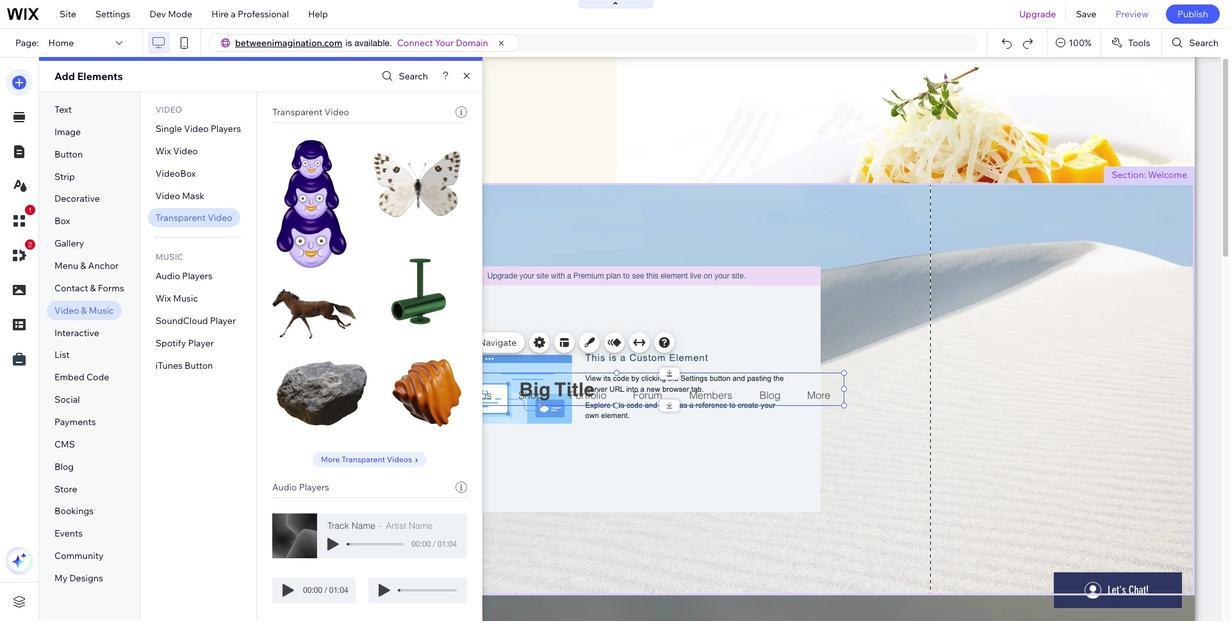 Task type: describe. For each thing, give the bounding box(es) containing it.
gallery
[[54, 238, 84, 249]]

available.
[[355, 38, 392, 48]]

spotify
[[156, 338, 186, 349]]

menu & anchor
[[54, 260, 119, 272]]

100%
[[1069, 37, 1092, 49]]

dev
[[150, 8, 166, 20]]

save button
[[1066, 0, 1106, 28]]

1 vertical spatial search button
[[379, 67, 428, 86]]

name for track name
[[352, 520, 376, 532]]

welcome
[[1148, 169, 1187, 181]]

0 horizontal spatial search
[[399, 70, 428, 82]]

strip
[[54, 171, 75, 182]]

help
[[308, 8, 328, 20]]

100% button
[[1048, 29, 1101, 57]]

more
[[321, 455, 340, 465]]

video & music
[[54, 305, 114, 316]]

list
[[54, 350, 70, 361]]

wix music
[[156, 293, 198, 304]]

1 vertical spatial audio
[[272, 482, 297, 493]]

2 button
[[6, 240, 35, 269]]

1 vertical spatial /
[[324, 586, 327, 595]]

embed code
[[54, 372, 109, 383]]

mask
[[182, 190, 204, 202]]

1 horizontal spatial search
[[1189, 37, 1219, 49]]

publish button
[[1166, 4, 1220, 24]]

1 button
[[6, 205, 35, 235]]

bookings
[[54, 506, 94, 517]]

videos
[[387, 455, 412, 465]]

dev mode
[[150, 8, 192, 20]]

section:
[[1112, 169, 1146, 181]]

payments
[[54, 417, 96, 428]]

your
[[435, 37, 454, 49]]

1 horizontal spatial button
[[185, 360, 213, 371]]

0 horizontal spatial audio
[[156, 271, 180, 282]]

site
[[60, 8, 76, 20]]

video mask
[[156, 190, 204, 202]]

wix for wix music
[[156, 293, 171, 304]]

transparent inside button
[[342, 455, 385, 465]]

horizontal
[[393, 363, 430, 373]]

soundcloud
[[156, 315, 208, 327]]

1 vertical spatial 00:00
[[303, 586, 322, 595]]

0 vertical spatial search button
[[1163, 29, 1230, 57]]

add elements
[[54, 70, 123, 83]]

tools
[[1128, 37, 1150, 49]]

& for video
[[81, 305, 87, 316]]

0 vertical spatial 01:04
[[438, 540, 457, 549]]

0 vertical spatial 00:00 / 01:04
[[412, 540, 457, 549]]

0 vertical spatial audio players
[[156, 271, 213, 282]]

code
[[86, 372, 109, 383]]

1 vertical spatial transparent
[[156, 212, 206, 224]]

player for soundcloud player
[[210, 315, 236, 327]]

upgrade
[[1019, 8, 1056, 20]]

more transparent videos
[[321, 455, 412, 465]]

my designs
[[54, 573, 103, 584]]

artist name
[[386, 520, 433, 532]]

settings
[[95, 8, 130, 20]]

soundcloud player
[[156, 315, 236, 327]]



Task type: vqa. For each thing, say whether or not it's contained in the screenshot.
The Audio to the right
yes



Task type: locate. For each thing, give the bounding box(es) containing it.
audio players down more
[[272, 482, 329, 493]]

name right track
[[352, 520, 376, 532]]

1 vertical spatial play image
[[379, 584, 390, 597]]

0 vertical spatial wix
[[156, 145, 171, 157]]

preview
[[1116, 8, 1149, 20]]

audio players up the wix music at the left
[[156, 271, 213, 282]]

00:00 right play image
[[303, 586, 322, 595]]

& down contact & forms
[[81, 305, 87, 316]]

1 horizontal spatial audio
[[272, 482, 297, 493]]

player right soundcloud
[[210, 315, 236, 327]]

1 vertical spatial button
[[185, 360, 213, 371]]

1 horizontal spatial audio players
[[272, 482, 329, 493]]

music up the wix music at the left
[[156, 252, 183, 262]]

mode
[[168, 8, 192, 20]]

menu right horizontal
[[432, 363, 452, 373]]

& for contact
[[90, 282, 96, 294]]

tools button
[[1101, 29, 1162, 57]]

1 vertical spatial search
[[399, 70, 428, 82]]

my
[[54, 573, 67, 584]]

0 vertical spatial button
[[54, 148, 83, 160]]

0 vertical spatial player
[[210, 315, 236, 327]]

01:04
[[438, 540, 457, 549], [329, 586, 348, 595]]

1 horizontal spatial transparent video
[[272, 106, 349, 118]]

/
[[433, 540, 436, 549], [324, 586, 327, 595]]

itunes button
[[156, 360, 213, 371]]

audio
[[156, 271, 180, 282], [272, 482, 297, 493]]

social
[[54, 394, 80, 406]]

spotify player
[[156, 338, 214, 349]]

player
[[210, 315, 236, 327], [188, 338, 214, 349]]

0 vertical spatial transparent
[[272, 106, 323, 118]]

& for menu
[[80, 260, 86, 272]]

1 horizontal spatial search button
[[1163, 29, 1230, 57]]

professional
[[238, 8, 289, 20]]

0 horizontal spatial 00:00
[[303, 586, 322, 595]]

00:00 / 01:04 down artist name
[[412, 540, 457, 549]]

events
[[54, 528, 83, 540]]

1 vertical spatial players
[[182, 271, 213, 282]]

elements
[[77, 70, 123, 83]]

menu
[[54, 260, 78, 272], [432, 363, 452, 373]]

0 horizontal spatial transparent video
[[156, 212, 232, 224]]

search down connect
[[399, 70, 428, 82]]

1 vertical spatial transparent video
[[156, 212, 232, 224]]

1 horizontal spatial transparent
[[272, 106, 323, 118]]

2 wix from the top
[[156, 293, 171, 304]]

0 horizontal spatial /
[[324, 586, 327, 595]]

1 horizontal spatial /
[[433, 540, 436, 549]]

box
[[54, 215, 70, 227]]

& left forms
[[90, 282, 96, 294]]

&
[[80, 260, 86, 272], [90, 282, 96, 294], [81, 305, 87, 316]]

0 vertical spatial menu
[[54, 260, 78, 272]]

wix video
[[156, 145, 198, 157]]

1 horizontal spatial name
[[409, 520, 433, 532]]

itunes
[[156, 360, 183, 371]]

0 vertical spatial audio
[[156, 271, 180, 282]]

videobox
[[156, 168, 196, 179]]

video
[[156, 104, 182, 115], [325, 106, 349, 118], [184, 123, 209, 135], [173, 145, 198, 157], [156, 190, 180, 202], [208, 212, 232, 224], [54, 305, 79, 316]]

blog
[[54, 461, 74, 473]]

player down soundcloud player
[[188, 338, 214, 349]]

0 vertical spatial 00:00
[[412, 540, 431, 549]]

image
[[54, 126, 81, 138]]

0 vertical spatial &
[[80, 260, 86, 272]]

anchor
[[88, 260, 119, 272]]

interactive
[[54, 327, 99, 339]]

0 horizontal spatial menu
[[54, 260, 78, 272]]

wix down single
[[156, 145, 171, 157]]

players right single
[[211, 123, 241, 135]]

1 vertical spatial 01:04
[[329, 586, 348, 595]]

section: welcome
[[1112, 169, 1187, 181]]

wix
[[156, 145, 171, 157], [156, 293, 171, 304]]

hire a professional
[[212, 8, 289, 20]]

save
[[1076, 8, 1097, 20]]

1 horizontal spatial 00:00
[[412, 540, 431, 549]]

menu down gallery
[[54, 260, 78, 272]]

transparent
[[272, 106, 323, 118], [156, 212, 206, 224], [342, 455, 385, 465]]

horizontal menu
[[393, 363, 452, 373]]

music down forms
[[89, 305, 114, 316]]

1 vertical spatial &
[[90, 282, 96, 294]]

0 horizontal spatial transparent
[[156, 212, 206, 224]]

domain
[[456, 37, 488, 49]]

preview button
[[1106, 0, 1158, 28]]

forms
[[98, 282, 124, 294]]

music
[[156, 252, 183, 262], [173, 293, 198, 304], [89, 305, 114, 316]]

0 horizontal spatial play image
[[327, 538, 339, 551]]

00:00
[[412, 540, 431, 549], [303, 586, 322, 595]]

add
[[54, 70, 75, 83]]

name for artist name
[[409, 520, 433, 532]]

wix up soundcloud
[[156, 293, 171, 304]]

1 vertical spatial menu
[[432, 363, 452, 373]]

2 vertical spatial players
[[299, 482, 329, 493]]

0 horizontal spatial 01:04
[[329, 586, 348, 595]]

player for spotify player
[[188, 338, 214, 349]]

00:00 / 01:04
[[412, 540, 457, 549], [303, 586, 348, 595]]

1 horizontal spatial 00:00 / 01:04
[[412, 540, 457, 549]]

0 vertical spatial transparent video
[[272, 106, 349, 118]]

search button down connect
[[379, 67, 428, 86]]

decorative
[[54, 193, 100, 205]]

play image
[[283, 584, 294, 597]]

contact & forms
[[54, 282, 124, 294]]

0 vertical spatial search
[[1189, 37, 1219, 49]]

name
[[352, 520, 376, 532], [409, 520, 433, 532]]

track name
[[327, 520, 376, 532]]

designs
[[69, 573, 103, 584]]

button
[[54, 148, 83, 160], [185, 360, 213, 371]]

& left anchor
[[80, 260, 86, 272]]

2
[[28, 241, 32, 249]]

1 wix from the top
[[156, 145, 171, 157]]

music up soundcloud
[[173, 293, 198, 304]]

embed
[[54, 372, 84, 383]]

artist
[[386, 520, 406, 532]]

2 name from the left
[[409, 520, 433, 532]]

0 vertical spatial play image
[[327, 538, 339, 551]]

search
[[1189, 37, 1219, 49], [399, 70, 428, 82]]

transparent video
[[272, 106, 349, 118], [156, 212, 232, 224]]

2 horizontal spatial transparent
[[342, 455, 385, 465]]

1 horizontal spatial menu
[[432, 363, 452, 373]]

0 horizontal spatial button
[[54, 148, 83, 160]]

00:00 / 01:04 right play image
[[303, 586, 348, 595]]

1 horizontal spatial 01:04
[[438, 540, 457, 549]]

1 vertical spatial 00:00 / 01:04
[[303, 586, 348, 595]]

0 horizontal spatial audio players
[[156, 271, 213, 282]]

players up the wix music at the left
[[182, 271, 213, 282]]

0 horizontal spatial name
[[352, 520, 376, 532]]

search down publish
[[1189, 37, 1219, 49]]

0 vertical spatial players
[[211, 123, 241, 135]]

1 horizontal spatial play image
[[379, 584, 390, 597]]

button down image
[[54, 148, 83, 160]]

publish
[[1178, 8, 1208, 20]]

1 vertical spatial audio players
[[272, 482, 329, 493]]

is
[[346, 38, 352, 48]]

2 vertical spatial &
[[81, 305, 87, 316]]

0 horizontal spatial 00:00 / 01:04
[[303, 586, 348, 595]]

1 name from the left
[[352, 520, 376, 532]]

hire
[[212, 8, 229, 20]]

text
[[54, 104, 72, 115]]

connect
[[397, 37, 433, 49]]

audio players
[[156, 271, 213, 282], [272, 482, 329, 493]]

wix for wix video
[[156, 145, 171, 157]]

single video players
[[156, 123, 241, 135]]

cms
[[54, 439, 75, 450]]

contact
[[54, 282, 88, 294]]

name right artist at bottom
[[409, 520, 433, 532]]

betweenimagination.com
[[235, 37, 342, 49]]

1 vertical spatial player
[[188, 338, 214, 349]]

00:00 down artist name
[[412, 540, 431, 549]]

button down spotify player
[[185, 360, 213, 371]]

community
[[54, 551, 104, 562]]

more transparent videos button
[[313, 452, 427, 468]]

a
[[231, 8, 236, 20]]

players
[[211, 123, 241, 135], [182, 271, 213, 282], [299, 482, 329, 493]]

players down more
[[299, 482, 329, 493]]

navigate
[[479, 337, 517, 349]]

track
[[327, 520, 349, 532]]

1
[[28, 206, 32, 214]]

is available. connect your domain
[[346, 37, 488, 49]]

play image
[[327, 538, 339, 551], [379, 584, 390, 597]]

single
[[156, 123, 182, 135]]

search button down the publish button
[[1163, 29, 1230, 57]]

0 vertical spatial /
[[433, 540, 436, 549]]

home
[[48, 37, 74, 49]]

1 vertical spatial wix
[[156, 293, 171, 304]]

2 vertical spatial transparent
[[342, 455, 385, 465]]

store
[[54, 484, 77, 495]]

0 horizontal spatial search button
[[379, 67, 428, 86]]



